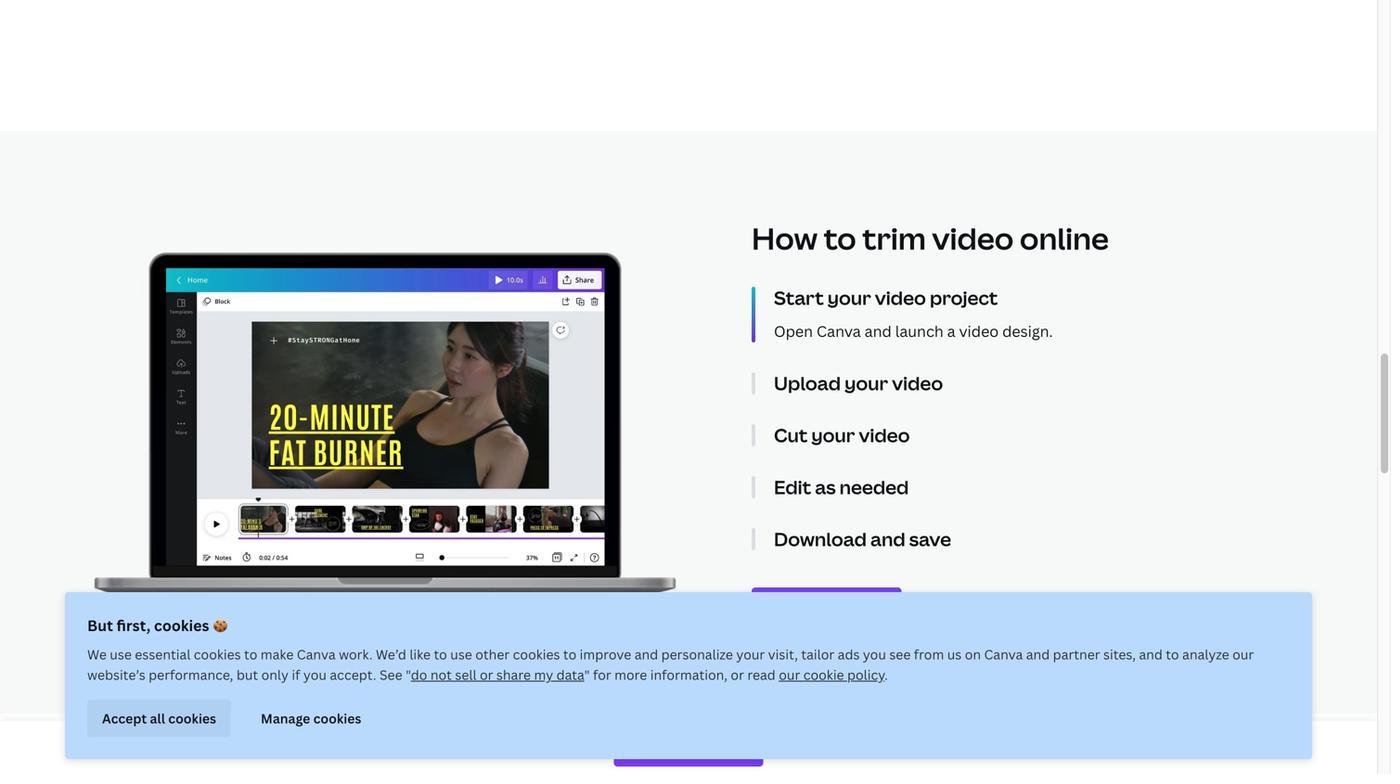 Task type: describe. For each thing, give the bounding box(es) containing it.
analyze
[[1183, 646, 1230, 663]]

not
[[431, 666, 452, 684]]

accept.
[[330, 666, 377, 684]]

0 horizontal spatial our
[[779, 666, 801, 684]]

trim
[[863, 218, 926, 258]]

2 use from the left
[[451, 646, 472, 663]]

work.
[[339, 646, 373, 663]]

project
[[930, 285, 998, 310]]

other
[[476, 646, 510, 663]]

open
[[774, 321, 813, 341]]

and left partner
[[1027, 646, 1050, 663]]

video for start your video project
[[875, 285, 927, 310]]

essential
[[135, 646, 191, 663]]

first,
[[117, 616, 151, 636]]

edit
[[774, 474, 812, 500]]

sites,
[[1104, 646, 1136, 663]]

start your video project
[[774, 285, 998, 310]]

but
[[87, 616, 113, 636]]

1 horizontal spatial canva
[[817, 321, 861, 341]]

improve
[[580, 646, 632, 663]]

to up 'but' on the bottom
[[244, 646, 258, 663]]

do not sell or share my data link
[[411, 666, 585, 684]]

see
[[890, 646, 911, 663]]

policy
[[848, 666, 885, 684]]

cut
[[774, 422, 808, 448]]

manage cookies
[[261, 710, 362, 727]]

start
[[774, 285, 824, 310]]

your inside we use essential cookies to make canva work. we'd like to use other cookies to improve and personalize your visit, tailor ads you see from us on canva and partner sites, and to analyze our website's performance, but only if you accept. see "
[[737, 646, 765, 663]]

my
[[534, 666, 554, 684]]

cookies right all
[[168, 710, 216, 727]]

personalize
[[662, 646, 733, 663]]

partner
[[1054, 646, 1101, 663]]

from
[[914, 646, 945, 663]]

your for cut
[[812, 422, 855, 448]]

how to trim video online
[[752, 218, 1110, 258]]

2 " from the left
[[585, 666, 590, 684]]

video right a
[[960, 321, 999, 341]]

needed
[[840, 474, 909, 500]]

video for cut your video
[[859, 422, 910, 448]]

tailor
[[802, 646, 835, 663]]

🍪
[[213, 616, 228, 636]]

manage cookies button
[[246, 700, 376, 737]]

online
[[1020, 218, 1110, 258]]

cookies up essential
[[154, 616, 209, 636]]

0 horizontal spatial canva
[[297, 646, 336, 663]]

our cookie policy link
[[779, 666, 885, 684]]

on
[[965, 646, 981, 663]]

.
[[885, 666, 888, 684]]

download and save
[[774, 526, 952, 552]]

your for start
[[828, 285, 872, 310]]

read
[[748, 666, 776, 684]]

and right the sites,
[[1140, 646, 1163, 663]]

save
[[910, 526, 952, 552]]

cookie
[[804, 666, 845, 684]]

we'd
[[376, 646, 407, 663]]

1 vertical spatial you
[[304, 666, 327, 684]]

for
[[593, 666, 612, 684]]

and down start your video project
[[865, 321, 892, 341]]

share
[[497, 666, 531, 684]]

1 or from the left
[[480, 666, 493, 684]]

how
[[752, 218, 818, 258]]

if
[[292, 666, 300, 684]]

cookies up my at the bottom
[[513, 646, 560, 663]]

start your video project button
[[774, 285, 1285, 310]]

2 horizontal spatial canva
[[985, 646, 1024, 663]]

data
[[557, 666, 585, 684]]

cookies down "accept."
[[313, 710, 362, 727]]

download
[[774, 526, 867, 552]]

we use essential cookies to make canva work. we'd like to use other cookies to improve and personalize your visit, tailor ads you see from us on canva and partner sites, and to analyze our website's performance, but only if you accept. see "
[[87, 646, 1255, 684]]

accept
[[102, 710, 147, 727]]

2 or from the left
[[731, 666, 745, 684]]

our inside we use essential cookies to make canva work. we'd like to use other cookies to improve and personalize your visit, tailor ads you see from us on canva and partner sites, and to analyze our website's performance, but only if you accept. see "
[[1233, 646, 1255, 663]]



Task type: locate. For each thing, give the bounding box(es) containing it.
and left save
[[871, 526, 906, 552]]

visit,
[[769, 646, 798, 663]]

accept all cookies
[[102, 710, 216, 727]]

open canva and launch a video design.
[[774, 321, 1054, 341]]

use
[[110, 646, 132, 663], [451, 646, 472, 663]]

as
[[815, 474, 836, 500]]

" inside we use essential cookies to make canva work. we'd like to use other cookies to improve and personalize your visit, tailor ads you see from us on canva and partner sites, and to analyze our website's performance, but only if you accept. see "
[[406, 666, 411, 684]]

video
[[932, 218, 1014, 258], [875, 285, 927, 310], [960, 321, 999, 341], [892, 370, 944, 396], [859, 422, 910, 448]]

more
[[615, 666, 648, 684]]

your up read on the bottom of page
[[737, 646, 765, 663]]

see
[[380, 666, 403, 684]]

use up sell
[[451, 646, 472, 663]]

you right if
[[304, 666, 327, 684]]

make
[[261, 646, 294, 663]]

1 horizontal spatial you
[[863, 646, 887, 663]]

canva
[[817, 321, 861, 341], [297, 646, 336, 663], [985, 646, 1024, 663]]

upload
[[774, 370, 841, 396]]

a
[[948, 321, 956, 341]]

0 vertical spatial our
[[1233, 646, 1255, 663]]

do not sell or share my data " for more information, or read our cookie policy .
[[411, 666, 888, 684]]

ads
[[838, 646, 860, 663]]

launch
[[896, 321, 944, 341]]

download and save button
[[774, 526, 1285, 552]]

do
[[411, 666, 427, 684]]

manage
[[261, 710, 310, 727]]

our down visit,
[[779, 666, 801, 684]]

you
[[863, 646, 887, 663], [304, 666, 327, 684]]

" left 'for'
[[585, 666, 590, 684]]

0 horizontal spatial or
[[480, 666, 493, 684]]

but
[[237, 666, 258, 684]]

how to cut a video online image
[[166, 268, 605, 566]]

upload your video
[[774, 370, 944, 396]]

like
[[410, 646, 431, 663]]

our
[[1233, 646, 1255, 663], [779, 666, 801, 684]]

1 horizontal spatial or
[[731, 666, 745, 684]]

design.
[[1003, 321, 1054, 341]]

us
[[948, 646, 962, 663]]

video up needed
[[859, 422, 910, 448]]

0 horizontal spatial "
[[406, 666, 411, 684]]

or left read on the bottom of page
[[731, 666, 745, 684]]

only
[[261, 666, 289, 684]]

website's
[[87, 666, 146, 684]]

and up do not sell or share my data " for more information, or read our cookie policy .
[[635, 646, 658, 663]]

1 vertical spatial our
[[779, 666, 801, 684]]

cut your video
[[774, 422, 910, 448]]

0 horizontal spatial you
[[304, 666, 327, 684]]

video up open canva and launch a video design.
[[875, 285, 927, 310]]

cut your video button
[[774, 422, 1285, 448]]

accept all cookies button
[[87, 700, 231, 737]]

your right cut
[[812, 422, 855, 448]]

and
[[865, 321, 892, 341], [871, 526, 906, 552], [635, 646, 658, 663], [1027, 646, 1050, 663], [1140, 646, 1163, 663]]

1 horizontal spatial our
[[1233, 646, 1255, 663]]

or
[[480, 666, 493, 684], [731, 666, 745, 684]]

to
[[824, 218, 857, 258], [244, 646, 258, 663], [434, 646, 447, 663], [564, 646, 577, 663], [1166, 646, 1180, 663]]

we
[[87, 646, 107, 663]]

cookies down 🍪 at the left of page
[[194, 646, 241, 663]]

to left trim
[[824, 218, 857, 258]]

canva up if
[[297, 646, 336, 663]]

information,
[[651, 666, 728, 684]]

performance,
[[149, 666, 233, 684]]

your
[[828, 285, 872, 310], [845, 370, 889, 396], [812, 422, 855, 448], [737, 646, 765, 663]]

"
[[406, 666, 411, 684], [585, 666, 590, 684]]

1 " from the left
[[406, 666, 411, 684]]

canva right on
[[985, 646, 1024, 663]]

but first, cookies 🍪
[[87, 616, 228, 636]]

or right sell
[[480, 666, 493, 684]]

your for upload
[[845, 370, 889, 396]]

0 horizontal spatial use
[[110, 646, 132, 663]]

to right like
[[434, 646, 447, 663]]

cookies
[[154, 616, 209, 636], [194, 646, 241, 663], [513, 646, 560, 663], [168, 710, 216, 727], [313, 710, 362, 727]]

sell
[[455, 666, 477, 684]]

edit as needed
[[774, 474, 909, 500]]

use up website's
[[110, 646, 132, 663]]

1 use from the left
[[110, 646, 132, 663]]

canva right open
[[817, 321, 861, 341]]

1 horizontal spatial use
[[451, 646, 472, 663]]

you up policy
[[863, 646, 887, 663]]

to up data
[[564, 646, 577, 663]]

our right analyze
[[1233, 646, 1255, 663]]

edit as needed button
[[774, 474, 1285, 500]]

video up the project
[[932, 218, 1014, 258]]

your up cut your video at the right bottom of page
[[845, 370, 889, 396]]

upload your video button
[[774, 370, 1285, 396]]

" right see
[[406, 666, 411, 684]]

video down the launch
[[892, 370, 944, 396]]

your right start
[[828, 285, 872, 310]]

0 vertical spatial you
[[863, 646, 887, 663]]

to left analyze
[[1166, 646, 1180, 663]]

1 horizontal spatial "
[[585, 666, 590, 684]]

video for upload your video
[[892, 370, 944, 396]]

all
[[150, 710, 165, 727]]



Task type: vqa. For each thing, say whether or not it's contained in the screenshot.
if
yes



